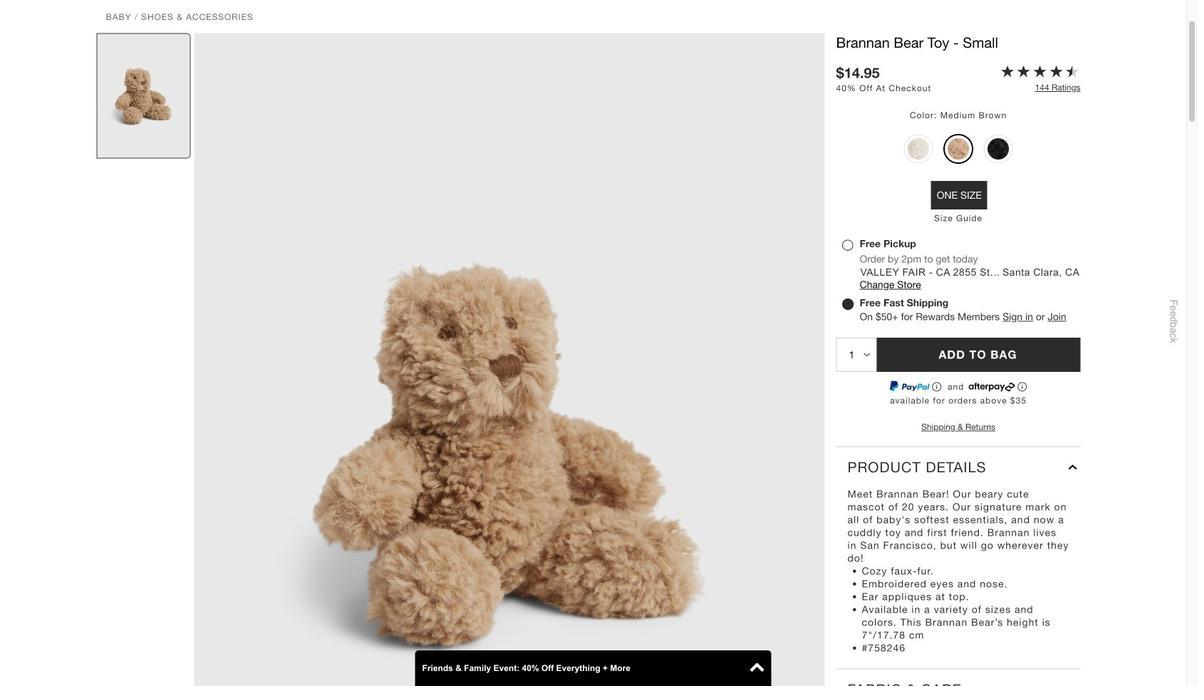 Task type: locate. For each thing, give the bounding box(es) containing it.
option group
[[836, 108, 1081, 177]]

group
[[904, 133, 1013, 165]]

current selected color is medium brown element
[[910, 110, 941, 120]]

view large product image 1 of 1. brannan bear toy - small image
[[194, 33, 825, 686], [97, 34, 190, 158]]

select a fulfillment method. option group
[[836, 237, 1081, 324]]



Task type: describe. For each thing, give the bounding box(es) containing it.
paypal learn more image
[[932, 382, 943, 392]]

0 horizontal spatial view large product image 1 of 1. brannan bear toy - small image
[[97, 34, 190, 158]]

1 horizontal spatial view large product image 1 of 1. brannan bear toy - small image
[[194, 33, 825, 686]]

afterpay learn more image
[[1018, 382, 1029, 392]]



